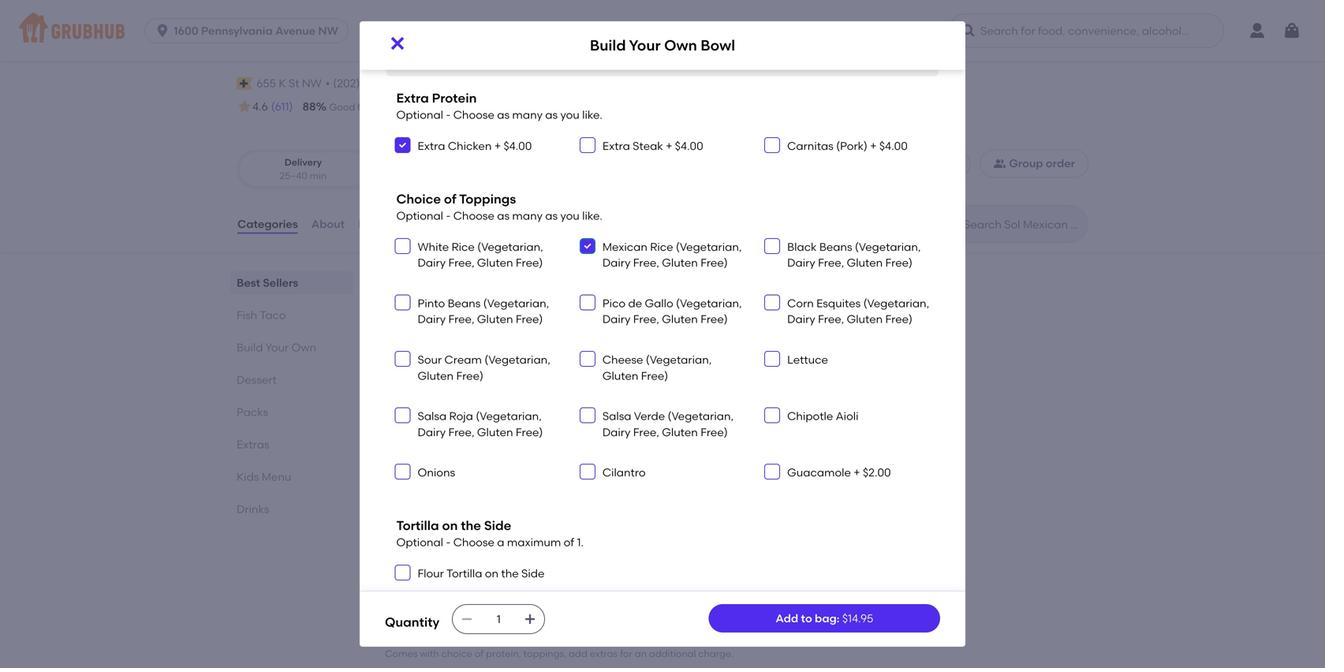 Task type: locate. For each thing, give the bounding box(es) containing it.
1 choose from the top
[[454, 108, 495, 122]]

svg image for pinto beans (vegetarian, dairy free, gluten free)
[[398, 298, 408, 307]]

build
[[590, 37, 626, 54], [396, 334, 423, 348], [237, 341, 263, 354], [385, 626, 427, 646]]

0 vertical spatial on
[[459, 295, 472, 308]]

(vegetarian, inside salsa roja (vegetarian, dairy free, gluten free)
[[476, 410, 542, 423]]

on
[[459, 295, 472, 308], [442, 518, 458, 534], [485, 567, 499, 580]]

1 horizontal spatial additional
[[649, 648, 696, 660]]

1 horizontal spatial side
[[522, 567, 545, 580]]

2 horizontal spatial $4.00
[[880, 139, 908, 153]]

• left "(202)"
[[326, 77, 330, 90]]

1 horizontal spatial an
[[635, 648, 647, 660]]

1 vertical spatial -
[[446, 209, 451, 223]]

(vegetarian, for mexican rice (vegetarian, dairy free, gluten free)
[[676, 240, 742, 254]]

free, down "verde"
[[633, 426, 660, 439]]

sellers up ordered
[[426, 272, 481, 292]]

1 horizontal spatial rice
[[650, 240, 674, 254]]

on time delivery
[[418, 101, 492, 113]]

salsa inside salsa verde (vegetarian, dairy free, gluten free)
[[603, 410, 632, 423]]

1 horizontal spatial fish taco
[[385, 454, 462, 474]]

0 horizontal spatial taco
[[260, 309, 286, 322]]

rice for white
[[452, 240, 475, 254]]

dairy inside salsa roja (vegetarian, dairy free, gluten free)
[[418, 426, 446, 439]]

best inside best sellers most ordered on grubhub
[[385, 272, 422, 292]]

an right the extras on the left
[[635, 648, 647, 660]]

you inside extra protein optional - choose as many as you like.
[[561, 108, 580, 122]]

choose left a on the left
[[454, 536, 495, 549]]

1 vertical spatial optional
[[397, 209, 443, 223]]

dairy for mexican rice (vegetarian, dairy free, gluten free)
[[603, 256, 631, 270]]

free, inside salsa verde (vegetarian, dairy free, gluten free)
[[633, 426, 660, 439]]

side up a on the left
[[484, 518, 512, 534]]

best up most at top left
[[385, 272, 422, 292]]

(vegetarian, inside mexican rice (vegetarian, dairy free, gluten free)
[[676, 240, 742, 254]]

sellers inside best sellers most ordered on grubhub
[[426, 272, 481, 292]]

dairy down the pico
[[603, 313, 631, 326]]

free) down build your own bowl image
[[701, 426, 728, 439]]

1 vertical spatial like.
[[582, 209, 603, 223]]

0 horizontal spatial beans
[[448, 297, 481, 310]]

0 vertical spatial for
[[534, 357, 549, 370]]

tortilla up flour
[[397, 518, 439, 534]]

$4.00 down 85
[[504, 139, 532, 153]]

2 vertical spatial on
[[485, 567, 499, 580]]

0 horizontal spatial $4.00
[[504, 139, 532, 153]]

svg image inside main navigation navigation
[[1283, 21, 1302, 40]]

(vegetarian, inside the pinto beans (vegetarian, dairy free, gluten free)
[[483, 297, 549, 310]]

2 choose from the top
[[454, 209, 495, 223]]

build inside build your own comes with choice of protein, toppings, add extras for an additional charge.
[[385, 626, 427, 646]]

rice up "gallo"
[[650, 240, 674, 254]]

1 vertical spatial many
[[512, 209, 543, 223]]

1 vertical spatial charge.
[[699, 648, 734, 660]]

free) for pinto beans (vegetarian, dairy free, gluten free)
[[516, 313, 543, 326]]

1600 pennsylvania avenue nw
[[174, 24, 338, 37]]

1 vertical spatial build your own bowl
[[396, 334, 506, 348]]

svg image for mexican rice (vegetarian, dairy free, gluten free)
[[583, 241, 592, 251]]

free) inside mexican rice (vegetarian, dairy free, gluten free)
[[701, 256, 728, 270]]

free) inside white rice (vegetarian, dairy free, gluten free)
[[516, 256, 543, 270]]

1 vertical spatial for
[[620, 648, 633, 660]]

fish taco down best sellers
[[237, 309, 286, 322]]

free) for corn esquites (vegetarian, dairy free, gluten free)
[[886, 313, 913, 326]]

Input item quantity number field
[[482, 605, 516, 634]]

nw inside button
[[302, 77, 322, 90]]

dairy down white
[[418, 256, 446, 270]]

2 vertical spatial choose
[[454, 536, 495, 549]]

rice
[[452, 240, 475, 254], [650, 240, 674, 254]]

mexican up the de on the left of page
[[603, 240, 648, 254]]

+ right chicken
[[495, 139, 501, 153]]

0 vertical spatial the
[[461, 518, 481, 534]]

2 vertical spatial optional
[[397, 536, 443, 549]]

free,
[[449, 256, 475, 270], [633, 256, 660, 270], [818, 256, 845, 270], [449, 313, 475, 326], [633, 313, 660, 326], [818, 313, 845, 326], [449, 426, 475, 439], [633, 426, 660, 439]]

free) inside salsa verde (vegetarian, dairy free, gluten free)
[[701, 426, 728, 439]]

for right queso
[[534, 357, 549, 370]]

svg image inside 1600 pennsylvania avenue nw button
[[155, 23, 171, 39]]

0 vertical spatial side
[[484, 518, 512, 534]]

0 horizontal spatial salsa
[[418, 410, 447, 423]]

of right choice on the top of page
[[444, 191, 457, 207]]

(vegetarian, right the esquites
[[864, 297, 930, 310]]

carnitas (pork) + $4.00
[[788, 139, 908, 153]]

extra left steak
[[603, 139, 630, 153]]

sellers down categories button
[[263, 276, 298, 290]]

(vegetarian, right "verde"
[[668, 410, 734, 423]]

de
[[629, 297, 642, 310]]

gluten inside salsa verde (vegetarian, dairy free, gluten free)
[[662, 426, 698, 439]]

gluten down grubhub
[[477, 313, 513, 326]]

gluten inside corn esquites (vegetarian, dairy free, gluten free)
[[847, 313, 883, 326]]

gluten down the esquites
[[847, 313, 883, 326]]

free, down the esquites
[[818, 313, 845, 326]]

free, down best sellers most ordered on grubhub
[[449, 313, 475, 326]]

1 vertical spatial order
[[1046, 157, 1076, 170]]

choice
[[442, 648, 473, 660]]

1 vertical spatial nw
[[302, 77, 322, 90]]

many down toppings
[[512, 209, 543, 223]]

3 optional from the top
[[397, 536, 443, 549]]

2 you from the top
[[561, 209, 580, 223]]

2 vertical spatial of
[[475, 648, 484, 660]]

dairy inside mexican rice (vegetarian, dairy free, gluten free)
[[603, 256, 631, 270]]

0 vertical spatial of
[[444, 191, 457, 207]]

free, up the de on the left of page
[[633, 256, 660, 270]]

of right the choice
[[475, 648, 484, 660]]

dairy up onions
[[418, 426, 446, 439]]

0 horizontal spatial mexican
[[276, 38, 369, 65]]

gallo
[[645, 297, 674, 310]]

1 salsa from the left
[[418, 410, 447, 423]]

salsa
[[418, 410, 447, 423], [603, 410, 632, 423]]

add for add guacamole or queso for an additional charge.
[[396, 357, 419, 370]]

on down a on the left
[[485, 567, 499, 580]]

1 horizontal spatial add
[[776, 612, 799, 625]]

you
[[561, 108, 580, 122], [561, 209, 580, 223]]

0 horizontal spatial add
[[396, 357, 419, 370]]

cheese
[[603, 353, 643, 367]]

free, for corn esquites (vegetarian, dairy free, gluten free)
[[818, 313, 845, 326]]

free, up best sellers most ordered on grubhub
[[449, 256, 475, 270]]

-
[[446, 108, 451, 122], [446, 209, 451, 223], [446, 536, 451, 549]]

$14.95
[[843, 612, 874, 625]]

0 vertical spatial choose
[[454, 108, 495, 122]]

1600
[[174, 24, 199, 37]]

free) inside black beans (vegetarian, dairy free, gluten free)
[[886, 256, 913, 270]]

free) inside the sour cream (vegetarian, gluten free)
[[456, 369, 484, 383]]

2 vertical spatial -
[[446, 536, 451, 549]]

0 horizontal spatial charge.
[[454, 373, 495, 386]]

0 vertical spatial bowl
[[701, 37, 736, 54]]

free, for salsa roja (vegetarian, dairy free, gluten free)
[[449, 426, 475, 439]]

cilantro
[[603, 466, 646, 480]]

included)
[[418, 41, 469, 54]]

dairy
[[418, 256, 446, 270], [603, 256, 631, 270], [788, 256, 816, 270], [418, 313, 446, 326], [603, 313, 631, 326], [788, 313, 816, 326], [418, 426, 446, 439], [603, 426, 631, 439]]

good
[[329, 101, 355, 113]]

free, inside white rice (vegetarian, dairy free, gluten free)
[[449, 256, 475, 270]]

(vegetarian, inside white rice (vegetarian, dairy free, gluten free)
[[478, 240, 543, 254]]

on right ordered
[[459, 295, 472, 308]]

+ for carnitas (pork)
[[871, 139, 877, 153]]

sellers
[[426, 272, 481, 292], [263, 276, 298, 290]]

free, inside the pinto beans (vegetarian, dairy free, gluten free)
[[449, 313, 475, 326]]

2 salsa from the left
[[603, 410, 632, 423]]

svg image for salsa roja (vegetarian, dairy free, gluten free)
[[398, 411, 408, 420]]

gluten inside mexican rice (vegetarian, dairy free, gluten free)
[[662, 256, 698, 270]]

rice inside white rice (vegetarian, dairy free, gluten free)
[[452, 240, 475, 254]]

gluten up "gallo"
[[662, 256, 698, 270]]

additional
[[396, 373, 451, 386], [649, 648, 696, 660]]

0 horizontal spatial fish
[[237, 309, 257, 322]]

(vegetarian, down pico de gallo (vegetarian, dairy free, gluten free)
[[646, 353, 712, 367]]

1 vertical spatial fish
[[385, 454, 418, 474]]

mexican down avenue
[[276, 38, 369, 65]]

0 vertical spatial mexican
[[276, 38, 369, 65]]

fish taco down 'roja' at bottom
[[385, 454, 462, 474]]

taco up build your own
[[260, 309, 286, 322]]

star icon image
[[237, 99, 253, 115]]

dairy for corn esquites (vegetarian, dairy free, gluten free)
[[788, 313, 816, 326]]

2 $4.00 from the left
[[675, 139, 704, 153]]

on up flour
[[442, 518, 458, 534]]

1 optional from the top
[[397, 108, 443, 122]]

1 vertical spatial the
[[501, 567, 519, 580]]

1 vertical spatial on
[[442, 518, 458, 534]]

1 vertical spatial additional
[[649, 648, 696, 660]]

2 optional from the top
[[397, 209, 443, 223]]

+ for extra chicken
[[495, 139, 501, 153]]

many
[[512, 108, 543, 122], [512, 209, 543, 223]]

1 horizontal spatial charge.
[[699, 648, 734, 660]]

bowl
[[701, 37, 736, 54], [480, 334, 506, 348]]

additional right the extras on the left
[[649, 648, 696, 660]]

free, for salsa verde (vegetarian, dairy free, gluten free)
[[633, 426, 660, 439]]

the down a on the left
[[501, 567, 519, 580]]

nw inside button
[[318, 24, 338, 37]]

svg image for sour cream (vegetarian, gluten free)
[[398, 354, 408, 364]]

0 horizontal spatial tortilla
[[397, 518, 439, 534]]

build up dessert at the bottom
[[237, 341, 263, 354]]

88
[[303, 100, 316, 113]]

choose inside choice of toppings optional - choose as many as you like.
[[454, 209, 495, 223]]

nw up sol mexican grill
[[318, 24, 338, 37]]

dairy inside corn esquites (vegetarian, dairy free, gluten free)
[[788, 313, 816, 326]]

1 vertical spatial bowl
[[480, 334, 506, 348]]

1 horizontal spatial for
[[620, 648, 633, 660]]

beans inside black beans (vegetarian, dairy free, gluten free)
[[820, 240, 853, 254]]

svg image for black beans (vegetarian, dairy free, gluten free)
[[768, 241, 777, 251]]

gluten inside the pinto beans (vegetarian, dairy free, gluten free)
[[477, 313, 513, 326]]

$4.00 for extra chicken + $4.00
[[504, 139, 532, 153]]

free, inside corn esquites (vegetarian, dairy free, gluten free)
[[818, 313, 845, 326]]

0 vertical spatial you
[[561, 108, 580, 122]]

0 horizontal spatial sellers
[[263, 276, 298, 290]]

(vegetarian, inside salsa verde (vegetarian, dairy free, gluten free)
[[668, 410, 734, 423]]

free) up pico de gallo (vegetarian, dairy free, gluten free)
[[701, 256, 728, 270]]

extra for protein
[[397, 90, 429, 106]]

choice of toppings optional - choose as many as you like.
[[397, 191, 603, 223]]

+ left $2.00
[[854, 466, 861, 480]]

group order
[[1010, 157, 1076, 170]]

free) down cream on the bottom left
[[456, 369, 484, 383]]

(vegetarian, inside black beans (vegetarian, dairy free, gluten free)
[[855, 240, 921, 254]]

1 vertical spatial choose
[[454, 209, 495, 223]]

svg image for white rice (vegetarian, dairy free, gluten free)
[[398, 241, 408, 251]]

•
[[326, 77, 330, 90], [409, 77, 414, 90]]

like.
[[582, 108, 603, 122], [582, 209, 603, 223]]

about button
[[311, 196, 346, 253]]

optional down choice on the top of page
[[397, 209, 443, 223]]

svg image for pico de gallo (vegetarian, dairy free, gluten free)
[[583, 298, 592, 307]]

fees button
[[417, 76, 443, 93]]

add inside add guacamole or queso for an additional charge.
[[396, 357, 419, 370]]

0 vertical spatial add
[[396, 357, 419, 370]]

salsa left "verde"
[[603, 410, 632, 423]]

gluten down "verde"
[[662, 426, 698, 439]]

gluten down add guacamole or queso for an additional charge.
[[477, 426, 513, 439]]

gluten for salsa roja (vegetarian, dairy free, gluten free)
[[477, 426, 513, 439]]

choose down toppings
[[454, 209, 495, 223]]

svg image
[[155, 23, 171, 39], [961, 23, 977, 39], [388, 34, 407, 53], [398, 140, 408, 150], [583, 140, 592, 150], [768, 140, 777, 150], [398, 241, 408, 251], [583, 241, 592, 251], [768, 241, 777, 251], [398, 298, 408, 307], [583, 298, 592, 307], [398, 354, 408, 364], [583, 354, 592, 364], [768, 354, 777, 364], [398, 411, 408, 420], [583, 411, 592, 420], [398, 467, 408, 477], [524, 613, 537, 626]]

tortilla on the side optional - choose a maximum of 1.
[[397, 518, 584, 549]]

order right group at the right
[[1046, 157, 1076, 170]]

add
[[396, 357, 419, 370], [776, 612, 799, 625]]

(vegetarian, inside the sour cream (vegetarian, gluten free)
[[485, 353, 551, 367]]

svg image for cheese (vegetarian, gluten free)
[[583, 354, 592, 364]]

fish
[[237, 309, 257, 322], [385, 454, 418, 474]]

to
[[801, 612, 813, 625]]

(vegetarian, inside cheese (vegetarian, gluten free)
[[646, 353, 712, 367]]

free) for salsa verde (vegetarian, dairy free, gluten free)
[[701, 426, 728, 439]]

0 vertical spatial fish
[[237, 309, 257, 322]]

0 horizontal spatial •
[[326, 77, 330, 90]]

free) down grubhub
[[516, 313, 543, 326]]

free, inside mexican rice (vegetarian, dairy free, gluten free)
[[633, 256, 660, 270]]

1 horizontal spatial tortilla
[[447, 567, 482, 580]]

kids
[[237, 470, 259, 484]]

1 vertical spatial add
[[776, 612, 799, 625]]

order for group order
[[1046, 157, 1076, 170]]

nw for 655 k st nw
[[302, 77, 322, 90]]

free) down black beans (vegetarian, dairy free, gluten free)
[[886, 313, 913, 326]]

of inside choice of toppings optional - choose as many as you like.
[[444, 191, 457, 207]]

beans right black
[[820, 240, 853, 254]]

0 vertical spatial fish taco
[[237, 309, 286, 322]]

corn esquites (vegetarian, dairy free, gluten free)
[[788, 297, 930, 326]]

dairy for white rice (vegetarian, dairy free, gluten free)
[[418, 256, 446, 270]]

free, for mexican rice (vegetarian, dairy free, gluten free)
[[633, 256, 660, 270]]

- up white
[[446, 209, 451, 223]]

1 vertical spatial you
[[561, 209, 580, 223]]

0 vertical spatial an
[[552, 357, 566, 370]]

as
[[497, 108, 510, 122], [545, 108, 558, 122], [497, 209, 510, 223], [545, 209, 558, 223]]

(vegetarian, for corn esquites (vegetarian, dairy free, gluten free)
[[864, 297, 930, 310]]

1 horizontal spatial taco
[[422, 454, 462, 474]]

white
[[418, 240, 449, 254]]

• right 7914
[[409, 77, 414, 90]]

grubhub
[[475, 295, 523, 308]]

free) up corn esquites (vegetarian, dairy free, gluten free)
[[886, 256, 913, 270]]

order for correct order
[[569, 101, 594, 113]]

min
[[310, 170, 327, 182]]

for inside add guacamole or queso for an additional charge.
[[534, 357, 549, 370]]

0 horizontal spatial best
[[237, 276, 260, 290]]

main navigation navigation
[[0, 0, 1326, 62]]

order inside button
[[1046, 157, 1076, 170]]

- down protein
[[446, 108, 451, 122]]

free, down the de on the left of page
[[633, 313, 660, 326]]

- inside extra protein optional - choose as many as you like.
[[446, 108, 451, 122]]

1 vertical spatial of
[[564, 536, 575, 549]]

order right correct
[[569, 101, 594, 113]]

1 rice from the left
[[452, 240, 475, 254]]

free, for black beans (vegetarian, dairy free, gluten free)
[[818, 256, 845, 270]]

0 vertical spatial -
[[446, 108, 451, 122]]

queso
[[499, 357, 532, 370]]

0 horizontal spatial additional
[[396, 373, 451, 386]]

(vegetarian, right "gallo"
[[676, 297, 742, 310]]

mexican
[[276, 38, 369, 65], [603, 240, 648, 254]]

0 horizontal spatial rice
[[452, 240, 475, 254]]

1 horizontal spatial •
[[409, 77, 414, 90]]

891-
[[363, 77, 384, 90]]

(vegetarian, right cream on the bottom left
[[485, 353, 551, 367]]

option group
[[237, 149, 507, 189]]

dairy down black
[[788, 256, 816, 270]]

white rice (vegetarian, dairy free, gluten free)
[[418, 240, 543, 270]]

choose down protein
[[454, 108, 495, 122]]

salsa left 'roja' at bottom
[[418, 410, 447, 423]]

free, for pinto beans (vegetarian, dairy free, gluten free)
[[449, 313, 475, 326]]

charge.
[[454, 373, 495, 386], [699, 648, 734, 660]]

$4.00
[[504, 139, 532, 153], [675, 139, 704, 153], [880, 139, 908, 153]]

1 $4.00 from the left
[[504, 139, 532, 153]]

1 you from the top
[[561, 108, 580, 122]]

dairy inside white rice (vegetarian, dairy free, gluten free)
[[418, 256, 446, 270]]

0 horizontal spatial an
[[552, 357, 566, 370]]

an right queso
[[552, 357, 566, 370]]

tortilla right flour
[[447, 567, 482, 580]]

free, inside salsa roja (vegetarian, dairy free, gluten free)
[[449, 426, 475, 439]]

svg image for build your own bowl
[[388, 34, 407, 53]]

for inside build your own comes with choice of protein, toppings, add extras for an additional charge.
[[620, 648, 633, 660]]

optional up flour
[[397, 536, 443, 549]]

(vegetarian, inside corn esquites (vegetarian, dairy free, gluten free)
[[864, 297, 930, 310]]

for right the extras on the left
[[620, 648, 633, 660]]

an
[[552, 357, 566, 370], [635, 648, 647, 660]]

salsa inside salsa roja (vegetarian, dairy free, gluten free)
[[418, 410, 447, 423]]

free) down queso
[[516, 426, 543, 439]]

free) inside pico de gallo (vegetarian, dairy free, gluten free)
[[701, 313, 728, 326]]

free) up cheese (vegetarian, gluten free)
[[701, 313, 728, 326]]

build up sour
[[396, 334, 423, 348]]

svg image
[[1283, 21, 1302, 40], [768, 298, 777, 307], [701, 393, 720, 412], [768, 411, 777, 420], [583, 467, 592, 477], [768, 467, 777, 477], [398, 568, 408, 578], [461, 613, 474, 626]]

dairy down corn
[[788, 313, 816, 326]]

1 many from the top
[[512, 108, 543, 122]]

free, inside black beans (vegetarian, dairy free, gluten free)
[[818, 256, 845, 270]]

many right delivery on the top
[[512, 108, 543, 122]]

3 choose from the top
[[454, 536, 495, 549]]

0 vertical spatial optional
[[397, 108, 443, 122]]

3 - from the top
[[446, 536, 451, 549]]

beans right the pinto
[[448, 297, 481, 310]]

maximum
[[507, 536, 561, 549]]

Search Sol Mexican Grill search field
[[963, 217, 1083, 232]]

2 - from the top
[[446, 209, 451, 223]]

2 horizontal spatial of
[[564, 536, 575, 549]]

1 horizontal spatial sellers
[[426, 272, 481, 292]]

1 horizontal spatial build your own bowl
[[590, 37, 736, 54]]

1 • from the left
[[326, 77, 330, 90]]

the up flour tortilla on the side
[[461, 518, 481, 534]]

veggie
[[418, 25, 455, 38]]

dairy inside the pinto beans (vegetarian, dairy free, gluten free)
[[418, 313, 446, 326]]

(vegetarian, for black beans (vegetarian, dairy free, gluten free)
[[855, 240, 921, 254]]

0 vertical spatial order
[[569, 101, 594, 113]]

of left 1.
[[564, 536, 575, 549]]

gluten for mexican rice (vegetarian, dairy free, gluten free)
[[662, 256, 698, 270]]

optional
[[397, 108, 443, 122], [397, 209, 443, 223], [397, 536, 443, 549]]

guacamole
[[421, 357, 483, 370]]

avenue
[[275, 24, 316, 37]]

0 horizontal spatial the
[[461, 518, 481, 534]]

for
[[534, 357, 549, 370], [620, 648, 633, 660]]

gluten down "gallo"
[[662, 313, 698, 326]]

0 vertical spatial like.
[[582, 108, 603, 122]]

+ right the (pork)
[[871, 139, 877, 153]]

optional down the fees button
[[397, 108, 443, 122]]

dairy up cilantro
[[603, 426, 631, 439]]

1 vertical spatial an
[[635, 648, 647, 660]]

0 horizontal spatial bowl
[[480, 334, 506, 348]]

beans
[[820, 240, 853, 254], [448, 297, 481, 310]]

0 horizontal spatial of
[[444, 191, 457, 207]]

option group containing delivery 25–40 min
[[237, 149, 507, 189]]

free) for salsa roja (vegetarian, dairy free, gluten free)
[[516, 426, 543, 439]]

1.
[[577, 536, 584, 549]]

rice inside mexican rice (vegetarian, dairy free, gluten free)
[[650, 240, 674, 254]]

gluten up grubhub
[[477, 256, 513, 270]]

taco down 'roja' at bottom
[[422, 454, 462, 474]]

salsa for salsa roja (vegetarian, dairy free, gluten free)
[[418, 410, 447, 423]]

veggie (guacamole included)
[[418, 25, 525, 54]]

- up flour tortilla on the side
[[446, 536, 451, 549]]

0 vertical spatial tortilla
[[397, 518, 439, 534]]

2 many from the top
[[512, 209, 543, 223]]

dairy inside salsa verde (vegetarian, dairy free, gluten free)
[[603, 426, 631, 439]]

free) up grubhub
[[516, 256, 543, 270]]

1 horizontal spatial salsa
[[603, 410, 632, 423]]

gluten inside black beans (vegetarian, dairy free, gluten free)
[[847, 256, 883, 270]]

1 horizontal spatial beans
[[820, 240, 853, 254]]

$4.00 for extra steak + $4.00
[[675, 139, 704, 153]]

dairy for salsa roja (vegetarian, dairy free, gluten free)
[[418, 426, 446, 439]]

beans inside the pinto beans (vegetarian, dairy free, gluten free)
[[448, 297, 481, 310]]

1 horizontal spatial fish
[[385, 454, 418, 474]]

1 horizontal spatial on
[[459, 295, 472, 308]]

0 horizontal spatial on
[[442, 518, 458, 534]]

additional down sour
[[396, 373, 451, 386]]

gluten up the esquites
[[847, 256, 883, 270]]

tortilla
[[397, 518, 439, 534], [447, 567, 482, 580]]

0 vertical spatial charge.
[[454, 373, 495, 386]]

1 like. from the top
[[582, 108, 603, 122]]

add left guacamole
[[396, 357, 419, 370]]

1 vertical spatial mexican
[[603, 240, 648, 254]]

free) inside salsa roja (vegetarian, dairy free, gluten free)
[[516, 426, 543, 439]]

85
[[505, 100, 518, 113]]

1 - from the top
[[446, 108, 451, 122]]

1 vertical spatial tortilla
[[447, 567, 482, 580]]

3 $4.00 from the left
[[880, 139, 908, 153]]

1 horizontal spatial bowl
[[701, 37, 736, 54]]

salsa verde (vegetarian, dairy free, gluten free)
[[603, 410, 734, 439]]

0 vertical spatial beans
[[820, 240, 853, 254]]

1 vertical spatial fish taco
[[385, 454, 462, 474]]

choice
[[397, 191, 441, 207]]

gluten inside salsa roja (vegetarian, dairy free, gluten free)
[[477, 426, 513, 439]]

0 horizontal spatial side
[[484, 518, 512, 534]]

0 vertical spatial additional
[[396, 373, 451, 386]]

a
[[497, 536, 505, 549]]

free) inside corn esquites (vegetarian, dairy free, gluten free)
[[886, 313, 913, 326]]

dairy for salsa verde (vegetarian, dairy free, gluten free)
[[603, 426, 631, 439]]

the
[[461, 518, 481, 534], [501, 567, 519, 580]]

dairy inside black beans (vegetarian, dairy free, gluten free)
[[788, 256, 816, 270]]

$4.00 right steak
[[675, 139, 704, 153]]

add to bag: $14.95
[[776, 612, 874, 625]]

2 rice from the left
[[650, 240, 674, 254]]

free) inside the pinto beans (vegetarian, dairy free, gluten free)
[[516, 313, 543, 326]]

beans for pinto
[[448, 297, 481, 310]]

1 horizontal spatial of
[[475, 648, 484, 660]]

82
[[391, 100, 404, 113]]

subscription pass image
[[237, 77, 253, 90]]

rice right white
[[452, 240, 475, 254]]

0 horizontal spatial order
[[569, 101, 594, 113]]

1 horizontal spatial order
[[1046, 157, 1076, 170]]

(vegetarian, for pinto beans (vegetarian, dairy free, gluten free)
[[483, 297, 549, 310]]

(vegetarian, down choice of toppings optional - choose as many as you like.
[[478, 240, 543, 254]]

gluten inside white rice (vegetarian, dairy free, gluten free)
[[477, 256, 513, 270]]

2 like. from the top
[[582, 209, 603, 223]]

side
[[484, 518, 512, 534], [522, 567, 545, 580]]

+ right steak
[[666, 139, 673, 153]]

add left to
[[776, 612, 799, 625]]

free) for white rice (vegetarian, dairy free, gluten free)
[[516, 256, 543, 270]]

extra
[[397, 90, 429, 106], [418, 139, 445, 153], [603, 139, 630, 153]]

best down categories button
[[237, 276, 260, 290]]

steak
[[633, 139, 663, 153]]

$4.00 right the (pork)
[[880, 139, 908, 153]]

0 vertical spatial build your own bowl
[[590, 37, 736, 54]]

(vegetarian, for salsa verde (vegetarian, dairy free, gluten free)
[[668, 410, 734, 423]]

(vegetarian, up corn esquites (vegetarian, dairy free, gluten free)
[[855, 240, 921, 254]]

extra inside extra protein optional - choose as many as you like.
[[397, 90, 429, 106]]

(vegetarian, up queso
[[483, 297, 549, 310]]

1 vertical spatial beans
[[448, 297, 481, 310]]

1 horizontal spatial best
[[385, 272, 422, 292]]

free, up the esquites
[[818, 256, 845, 270]]

many inside extra protein optional - choose as many as you like.
[[512, 108, 543, 122]]

kids menu
[[237, 470, 291, 484]]

people icon image
[[994, 157, 1006, 170]]

delivery 25–40 min
[[280, 156, 327, 182]]

taco
[[260, 309, 286, 322], [422, 454, 462, 474]]

ordered
[[414, 295, 456, 308]]



Task type: describe. For each thing, give the bounding box(es) containing it.
optional inside tortilla on the side optional - choose a maximum of 1.
[[397, 536, 443, 549]]

sour cream (vegetarian, gluten free)
[[418, 353, 551, 383]]

aioli
[[836, 410, 859, 423]]

(guacamole
[[458, 25, 525, 38]]

7914
[[384, 77, 406, 90]]

mexican rice (vegetarian, dairy free, gluten free)
[[603, 240, 742, 270]]

corn
[[788, 297, 814, 310]]

free, for white rice (vegetarian, dairy free, gluten free)
[[449, 256, 475, 270]]

(vegetarian, for salsa roja (vegetarian, dairy free, gluten free)
[[476, 410, 542, 423]]

of inside build your own comes with choice of protein, toppings, add extras for an additional charge.
[[475, 648, 484, 660]]

- inside tortilla on the side optional - choose a maximum of 1.
[[446, 536, 451, 549]]

tortilla inside tortilla on the side optional - choose a maximum of 1.
[[397, 518, 439, 534]]

sellers for best sellers most ordered on grubhub
[[426, 272, 481, 292]]

(vegetarian, for white rice (vegetarian, dairy free, gluten free)
[[478, 240, 543, 254]]

salsa for salsa verde (vegetarian, dairy free, gluten free)
[[603, 410, 632, 423]]

(611)
[[271, 100, 293, 113]]

best sellers most ordered on grubhub
[[385, 272, 523, 308]]

extra steak + $4.00
[[603, 139, 704, 153]]

with
[[420, 648, 439, 660]]

salsa roja (vegetarian, dairy free, gluten free)
[[418, 410, 543, 439]]

an inside build your own comes with choice of protein, toppings, add extras for an additional charge.
[[635, 648, 647, 660]]

(202)
[[333, 77, 360, 90]]

charge. inside add guacamole or queso for an additional charge.
[[454, 373, 495, 386]]

$4.00 for carnitas (pork) + $4.00
[[880, 139, 908, 153]]

free) for black beans (vegetarian, dairy free, gluten free)
[[886, 256, 913, 270]]

own inside build your own comes with choice of protein, toppings, add extras for an additional charge.
[[472, 626, 510, 646]]

of inside tortilla on the side optional - choose a maximum of 1.
[[564, 536, 575, 549]]

cream
[[445, 353, 482, 367]]

svg image for onions
[[398, 467, 408, 477]]

0 vertical spatial taco
[[260, 309, 286, 322]]

optional inside choice of toppings optional - choose as many as you like.
[[397, 209, 443, 223]]

dairy for black beans (vegetarian, dairy free, gluten free)
[[788, 256, 816, 270]]

cheese (vegetarian, gluten free)
[[603, 353, 712, 383]]

best sellers
[[237, 276, 298, 290]]

2 horizontal spatial on
[[485, 567, 499, 580]]

pennsylvania
[[201, 24, 273, 37]]

verde
[[634, 410, 665, 423]]

gluten for pinto beans (vegetarian, dairy free, gluten free)
[[477, 313, 513, 326]]

pinto
[[418, 297, 445, 310]]

choose inside extra protein optional - choose as many as you like.
[[454, 108, 495, 122]]

1600 pennsylvania avenue nw button
[[144, 18, 355, 43]]

svg image for salsa verde (vegetarian, dairy free, gluten free)
[[583, 411, 592, 420]]

gluten for black beans (vegetarian, dairy free, gluten free)
[[847, 256, 883, 270]]

655 k st nw
[[257, 77, 322, 90]]

add guacamole or queso for an additional charge.
[[396, 357, 566, 386]]

dessert
[[237, 373, 277, 387]]

• (202) 891-7914 • fees
[[326, 77, 442, 91]]

group order button
[[980, 149, 1089, 178]]

quantity
[[385, 615, 440, 630]]

best for best sellers
[[237, 276, 260, 290]]

drinks
[[237, 503, 269, 516]]

st
[[289, 77, 299, 90]]

sellers for best sellers
[[263, 276, 298, 290]]

bag:
[[815, 612, 840, 625]]

(vegetarian, inside pico de gallo (vegetarian, dairy free, gluten free)
[[676, 297, 742, 310]]

protein,
[[486, 648, 521, 660]]

comes
[[385, 648, 418, 660]]

charge. inside build your own comes with choice of protein, toppings, add extras for an additional charge.
[[699, 648, 734, 660]]

k
[[279, 77, 286, 90]]

655 k st nw button
[[256, 75, 323, 92]]

guacamole
[[788, 466, 851, 480]]

additional inside add guacamole or queso for an additional charge.
[[396, 373, 451, 386]]

extras
[[590, 648, 618, 660]]

0 horizontal spatial fish taco
[[237, 309, 286, 322]]

choose inside tortilla on the side optional - choose a maximum of 1.
[[454, 536, 495, 549]]

your inside build your own comes with choice of protein, toppings, add extras for an additional charge.
[[431, 626, 468, 646]]

good food
[[329, 101, 379, 113]]

+ for extra steak
[[666, 139, 673, 153]]

sour
[[418, 353, 442, 367]]

extras
[[237, 438, 270, 451]]

menu
[[262, 470, 291, 484]]

chipotle
[[788, 410, 834, 423]]

free) inside cheese (vegetarian, gluten free)
[[641, 369, 669, 383]]

build your own comes with choice of protein, toppings, add extras for an additional charge.
[[385, 626, 734, 660]]

toppings,
[[524, 648, 567, 660]]

an inside add guacamole or queso for an additional charge.
[[552, 357, 566, 370]]

extra protein optional - choose as many as you like.
[[397, 90, 603, 122]]

like. inside choice of toppings optional - choose as many as you like.
[[582, 209, 603, 223]]

655
[[257, 77, 276, 90]]

mexican inside mexican rice (vegetarian, dairy free, gluten free)
[[603, 240, 648, 254]]

on inside best sellers most ordered on grubhub
[[459, 295, 472, 308]]

(vegetarian, for sour cream (vegetarian, gluten free)
[[485, 353, 551, 367]]

2 • from the left
[[409, 77, 414, 90]]

1 vertical spatial side
[[522, 567, 545, 580]]

side inside tortilla on the side optional - choose a maximum of 1.
[[484, 518, 512, 534]]

25–40
[[280, 170, 307, 182]]

pinto beans (vegetarian, dairy free, gluten free)
[[418, 297, 549, 326]]

the inside tortilla on the side optional - choose a maximum of 1.
[[461, 518, 481, 534]]

free, inside pico de gallo (vegetarian, dairy free, gluten free)
[[633, 313, 660, 326]]

sol mexican grill
[[237, 38, 420, 65]]

group
[[1010, 157, 1044, 170]]

time
[[434, 101, 454, 113]]

categories button
[[237, 196, 299, 253]]

protein
[[432, 90, 477, 106]]

on inside tortilla on the side optional - choose a maximum of 1.
[[442, 518, 458, 534]]

extra for steak
[[603, 139, 630, 153]]

build your own
[[237, 341, 316, 354]]

build up correct order
[[590, 37, 626, 54]]

guacamole + $2.00
[[788, 466, 891, 480]]

4.6
[[253, 100, 268, 113]]

0 horizontal spatial build your own bowl
[[396, 334, 506, 348]]

free) for mexican rice (vegetarian, dairy free, gluten free)
[[701, 256, 728, 270]]

extra for chicken
[[418, 139, 445, 153]]

carnitas
[[788, 139, 834, 153]]

(pork)
[[837, 139, 868, 153]]

roja
[[449, 410, 473, 423]]

on
[[418, 101, 431, 113]]

sol mexican grill logo image
[[1021, 0, 1076, 52]]

svg image for 1600 pennsylvania avenue nw
[[155, 23, 171, 39]]

additional inside build your own comes with choice of protein, toppings, add extras for an additional charge.
[[649, 648, 696, 660]]

packs
[[237, 406, 268, 419]]

reviews
[[358, 217, 402, 231]]

fish taco image
[[611, 491, 729, 594]]

many inside choice of toppings optional - choose as many as you like.
[[512, 209, 543, 223]]

categories
[[238, 217, 298, 231]]

about
[[311, 217, 345, 231]]

chicken
[[448, 139, 492, 153]]

$2.00
[[863, 466, 891, 480]]

svg image for lettuce
[[768, 354, 777, 364]]

gluten for corn esquites (vegetarian, dairy free, gluten free)
[[847, 313, 883, 326]]

gluten inside pico de gallo (vegetarian, dairy free, gluten free)
[[662, 313, 698, 326]]

gluten for white rice (vegetarian, dairy free, gluten free)
[[477, 256, 513, 270]]

rice for mexican
[[650, 240, 674, 254]]

beans for black
[[820, 240, 853, 254]]

black beans (vegetarian, dairy free, gluten free)
[[788, 240, 921, 270]]

dairy for pinto beans (vegetarian, dairy free, gluten free)
[[418, 313, 446, 326]]

build your own bowl image
[[612, 321, 731, 423]]

onions
[[418, 466, 455, 480]]

1 horizontal spatial the
[[501, 567, 519, 580]]

add for add to bag: $14.95
[[776, 612, 799, 625]]

food
[[358, 101, 379, 113]]

dairy inside pico de gallo (vegetarian, dairy free, gluten free)
[[603, 313, 631, 326]]

pico de gallo (vegetarian, dairy free, gluten free)
[[603, 297, 742, 326]]

fees
[[418, 77, 442, 91]]

most
[[385, 295, 411, 308]]

flour
[[418, 567, 444, 580]]

optional inside extra protein optional - choose as many as you like.
[[397, 108, 443, 122]]

reviews button
[[358, 196, 403, 253]]

gluten inside the sour cream (vegetarian, gluten free)
[[418, 369, 454, 383]]

correct
[[532, 101, 567, 113]]

lettuce
[[788, 353, 829, 367]]

gluten for salsa verde (vegetarian, dairy free, gluten free)
[[662, 426, 698, 439]]

- inside choice of toppings optional - choose as many as you like.
[[446, 209, 451, 223]]

nw for 1600 pennsylvania avenue nw
[[318, 24, 338, 37]]

delivery
[[285, 156, 322, 168]]

gluten inside cheese (vegetarian, gluten free)
[[603, 369, 639, 383]]

best for best sellers most ordered on grubhub
[[385, 272, 422, 292]]

you inside choice of toppings optional - choose as many as you like.
[[561, 209, 580, 223]]

delivery
[[457, 101, 492, 113]]

like. inside extra protein optional - choose as many as you like.
[[582, 108, 603, 122]]



Task type: vqa. For each thing, say whether or not it's contained in the screenshot.


